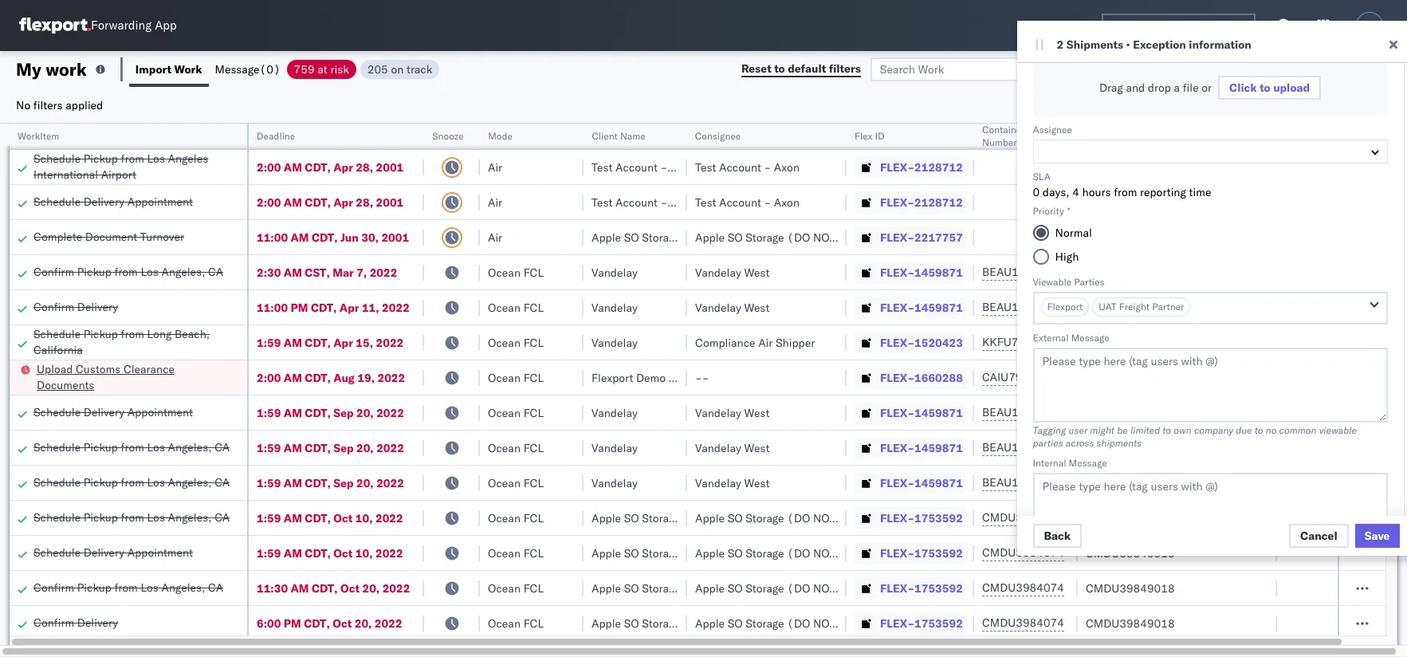 Task type: locate. For each thing, give the bounding box(es) containing it.
0 vertical spatial 11:00
[[257, 230, 288, 244]]

0 vertical spatial please type here (tag users with @) text field
[[1033, 348, 1388, 423]]

1753592 for schedule delivery appointment
[[915, 546, 963, 560]]

2 confirm from the top
[[33, 299, 74, 314]]

1 vertical spatial confirm delivery button
[[33, 614, 118, 632]]

3 ocean from the top
[[488, 335, 521, 350]]

1 bozo1234565, from the top
[[1067, 265, 1148, 279]]

2022 for schedule pickup from long beach, california "button"
[[376, 335, 404, 350]]

2001
[[376, 160, 404, 174], [376, 195, 404, 209], [382, 230, 409, 244]]

beau1234567, for 1st 'schedule pickup from los angeles, ca' button from the top
[[983, 440, 1064, 455]]

2 confirm pickup from los angeles, ca button from the top
[[33, 579, 223, 597]]

bozo1234565, down parties
[[1067, 300, 1148, 314]]

flexport left demo
[[592, 370, 634, 385]]

file exception
[[1135, 62, 1209, 76]]

2:00 am cdt, apr 28, 2001 up "11:00 am cdt, jun 30, 2001"
[[257, 195, 404, 209]]

30,
[[361, 230, 379, 244]]

flex1459871 down shipments
[[1086, 476, 1161, 490]]

flex1459871 up "flxt29342342"
[[1086, 300, 1161, 315]]

click to upload
[[1230, 81, 1310, 95]]

from for schedule pickup from los angeles, ca link associated with 1st 'schedule pickup from los angeles, ca' button from the top
[[121, 440, 144, 454]]

2 vertical spatial schedule pickup from los angeles, ca link
[[33, 509, 230, 525]]

0 vertical spatial confirm delivery button
[[33, 299, 118, 316]]

7 resize handle column header from the left
[[955, 124, 975, 657]]

cmdu3984074 for confirm pickup from los angeles, ca
[[983, 581, 1065, 595]]

0 vertical spatial schedule delivery appointment
[[33, 194, 193, 209]]

tcnu1234565 up the partner
[[1151, 265, 1229, 279]]

from inside schedule pickup from los angeles international airport
[[121, 151, 144, 165]]

flex1459871 up freight
[[1086, 265, 1161, 280]]

resize handle column header
[[228, 124, 247, 657], [405, 124, 424, 657], [461, 124, 480, 657], [565, 124, 584, 657], [668, 124, 687, 657], [828, 124, 847, 657], [955, 124, 975, 657], [1059, 124, 1078, 657], [1258, 124, 1278, 657], [1362, 124, 1381, 657], [1367, 124, 1386, 657]]

0 vertical spatial --
[[1086, 230, 1100, 244]]

file exception button
[[1110, 57, 1220, 81], [1110, 57, 1220, 81]]

flex-1753592 button
[[855, 507, 966, 529], [855, 507, 966, 529], [855, 542, 966, 564], [855, 542, 966, 564], [855, 577, 966, 599], [855, 577, 966, 599], [855, 612, 966, 634], [855, 612, 966, 634]]

0 vertical spatial 10,
[[356, 511, 373, 525]]

2001 down the deadline button
[[376, 160, 404, 174]]

los for 1st 'schedule pickup from los angeles, ca' button from the top
[[147, 440, 165, 454]]

kkfu7750073,
[[983, 335, 1064, 349]]

confirm delivery button for 11:00
[[33, 299, 118, 316]]

import
[[135, 62, 172, 76]]

1 vertical spatial schedule delivery appointment link
[[33, 404, 193, 420]]

9 fcl from the top
[[524, 546, 544, 560]]

storage
[[642, 230, 681, 244], [746, 230, 784, 244], [642, 511, 681, 525], [746, 511, 784, 525], [642, 546, 681, 560], [746, 546, 784, 560], [642, 581, 681, 595], [746, 581, 784, 595], [642, 616, 681, 630], [746, 616, 784, 630]]

fcl for schedule pickup from long beach, california link at the left of page
[[524, 335, 544, 350]]

beau1234567, up kkfu7750073,
[[983, 300, 1064, 314]]

reset
[[742, 61, 772, 76]]

snooze
[[432, 130, 464, 142]]

schedule inside schedule pickup from long beach, california
[[33, 327, 81, 341]]

bozo1234565, up might
[[1067, 405, 1148, 419]]

client
[[592, 130, 618, 142]]

information
[[1189, 37, 1252, 52]]

tcnu1234565 up own
[[1151, 405, 1229, 419]]

1 schedule delivery appointment from the top
[[33, 194, 193, 209]]

2022 for 1:59 am cdt, sep 20, 2022's schedule delivery appointment button
[[377, 406, 404, 420]]

am for 2nd 'schedule pickup from los angeles, ca' button from the bottom of the page
[[284, 476, 302, 490]]

3 2:00 from the top
[[257, 370, 281, 385]]

beau1234567, for 2nd 'schedule pickup from los angeles, ca' button from the bottom of the page
[[983, 475, 1064, 490]]

normal
[[1056, 226, 1092, 240]]

1 horizontal spatial numbers
[[1144, 130, 1184, 142]]

0 vertical spatial cmdu39849018
[[1086, 546, 1175, 560]]

1 sep from the top
[[334, 406, 354, 420]]

2 vertical spatial schedule pickup from los angeles, ca button
[[33, 509, 230, 527]]

flex-1459871 button
[[855, 261, 966, 284], [855, 261, 966, 284], [855, 296, 966, 319], [855, 296, 966, 319], [855, 402, 966, 424], [855, 402, 966, 424], [855, 437, 966, 459], [855, 437, 966, 459], [855, 472, 966, 494], [855, 472, 966, 494]]

5 beau1234567, from the top
[[983, 475, 1064, 490]]

1 vertical spatial schedule pickup from los angeles, ca link
[[33, 474, 230, 490]]

applied
[[66, 98, 103, 112]]

2 28, from the top
[[356, 195, 373, 209]]

-- down compliance
[[695, 370, 709, 385]]

2 1:59 from the top
[[257, 406, 281, 420]]

back button
[[1033, 524, 1082, 548]]

4 confirm from the top
[[33, 615, 74, 630]]

filters
[[829, 61, 861, 76], [33, 98, 63, 112]]

oct for confirm pickup from los angeles, ca
[[341, 581, 360, 595]]

2128712 down the flex id button
[[915, 160, 963, 174]]

1 confirm from the top
[[33, 264, 74, 279]]

1 vertical spatial 28,
[[356, 195, 373, 209]]

tcnu1234565 down tagging user might be limited to own company due to no common viewable parties across shipments
[[1151, 475, 1229, 490]]

flex-1520423 button
[[855, 331, 966, 354], [855, 331, 966, 354]]

schedule delivery appointment link for 1:59 am cdt, sep 20, 2022
[[33, 404, 193, 420]]

2 vertical spatial 2001
[[382, 230, 409, 244]]

flex-2128712
[[880, 160, 963, 174], [880, 195, 963, 209]]

20,
[[356, 406, 374, 420], [356, 441, 374, 455], [356, 476, 374, 490], [362, 581, 380, 595], [355, 616, 372, 630]]

0 vertical spatial consignee
[[695, 130, 741, 142]]

1 vertical spatial schedule pickup from los angeles, ca
[[33, 475, 230, 489]]

0 vertical spatial 0191967788
[[1086, 160, 1155, 174]]

5 west from the top
[[744, 476, 770, 490]]

bozo1234565, down shipments
[[1067, 475, 1148, 490]]

message down across
[[1069, 457, 1107, 469]]

2022 for confirm delivery button for 6:00
[[375, 616, 402, 630]]

back
[[1044, 529, 1071, 543]]

tagging user might be limited to own company due to no common viewable parties across shipments
[[1033, 424, 1357, 449]]

1 schedule delivery appointment button from the top
[[33, 193, 193, 211]]

1:59 am cdt, oct 10, 2022 for schedule pickup from los angeles, ca
[[257, 511, 403, 525]]

schedule delivery appointment for 1:59 am cdt, oct 10, 2022
[[33, 545, 193, 559]]

beau1234567, down high
[[983, 265, 1064, 279]]

1 vertical spatial flexport
[[592, 370, 634, 385]]

workitem button
[[10, 127, 231, 143]]

1 horizontal spatial filters
[[829, 61, 861, 76]]

1 0191967788 from the top
[[1086, 160, 1155, 174]]

1 vertical spatial confirm delivery
[[33, 615, 118, 630]]

1:59
[[257, 335, 281, 350], [257, 406, 281, 420], [257, 441, 281, 455], [257, 476, 281, 490], [257, 511, 281, 525], [257, 546, 281, 560]]

11 fcl from the top
[[524, 616, 544, 630]]

shipments
[[1067, 37, 1124, 52]]

0 vertical spatial appointment
[[127, 194, 193, 209]]

0 vertical spatial schedule delivery appointment link
[[33, 193, 193, 209]]

1 vertical spatial confirm pickup from los angeles, ca
[[33, 580, 223, 595]]

filters right no
[[33, 98, 63, 112]]

beau1234567, bozo1234565, tcnu1234565 up uat
[[983, 265, 1229, 279]]

pickup inside schedule pickup from los angeles international airport
[[84, 151, 118, 165]]

1 schedule pickup from los angeles, ca button from the top
[[33, 439, 230, 457]]

2 flex-2128712 from the top
[[880, 195, 963, 209]]

kkfu7750073, ljiu1111116, lkju1111111, segu4454778
[[983, 335, 1303, 349]]

1 vertical spatial confirm pickup from los angeles, ca button
[[33, 579, 223, 597]]

10 flex- from the top
[[880, 476, 915, 490]]

28, up 30,
[[356, 195, 373, 209]]

2:00
[[257, 160, 281, 174], [257, 195, 281, 209], [257, 370, 281, 385]]

tcnu1234565 up lkju1111111,
[[1151, 300, 1229, 314]]

fcl for schedule delivery appointment link associated with 1:59 am cdt, sep 20, 2022
[[524, 406, 544, 420]]

1 vandelay west from the top
[[695, 265, 770, 280]]

0191967788 down mbl/mawb at the top of the page
[[1086, 160, 1155, 174]]

2 vertical spatial appointment
[[127, 545, 193, 559]]

Search Work text field
[[871, 57, 1045, 81]]

3 schedule pickup from los angeles, ca link from the top
[[33, 509, 230, 525]]

5 fcl from the top
[[524, 406, 544, 420]]

-
[[661, 160, 668, 174], [764, 160, 771, 174], [661, 195, 668, 209], [764, 195, 771, 209], [1086, 230, 1093, 244], [1093, 230, 1100, 244], [695, 370, 702, 385], [702, 370, 709, 385]]

Search Shipments (/) text field
[[1102, 14, 1256, 37]]

los for third 'schedule pickup from los angeles, ca' button from the top
[[147, 510, 165, 524]]

schedule delivery appointment button
[[33, 193, 193, 211], [33, 404, 193, 421], [33, 544, 193, 562]]

1 vertical spatial confirm delivery link
[[33, 614, 118, 630]]

3 appointment from the top
[[127, 545, 193, 559]]

filters right default on the top right of page
[[829, 61, 861, 76]]

pm right 6:00 in the bottom of the page
[[284, 616, 301, 630]]

2 flex- from the top
[[880, 195, 915, 209]]

0 vertical spatial confirm pickup from los angeles, ca button
[[33, 264, 223, 281]]

1 resize handle column header from the left
[[228, 124, 247, 657]]

0 vertical spatial 2:00
[[257, 160, 281, 174]]

from for confirm pickup from los angeles, ca link for 2:30 am cst, mar 7, 2022
[[114, 264, 138, 279]]

7 flex- from the top
[[880, 370, 915, 385]]

oct for schedule pickup from los angeles, ca
[[334, 511, 353, 525]]

1 vertical spatial pm
[[284, 616, 301, 630]]

flexport for flexport
[[1048, 301, 1083, 313]]

0 vertical spatial 28,
[[356, 160, 373, 174]]

1 vertical spatial 2:00 am cdt, apr 28, 2001
[[257, 195, 404, 209]]

2 vertical spatial schedule delivery appointment
[[33, 545, 193, 559]]

mode button
[[480, 127, 568, 143]]

flexport. image
[[19, 18, 91, 33]]

0 vertical spatial 1:59 am cdt, oct 10, 2022
[[257, 511, 403, 525]]

4 flex-1459871 from the top
[[880, 441, 963, 455]]

0 vertical spatial flex-2128712
[[880, 160, 963, 174]]

apr for schedule delivery appointment
[[334, 195, 353, 209]]

cmdu3984074 for confirm delivery
[[983, 616, 1065, 630]]

2217757
[[915, 230, 963, 244]]

cmdu3984074 for schedule delivery appointment
[[983, 546, 1065, 560]]

1 vertical spatial cmdu39849018
[[1086, 581, 1175, 595]]

1 ocean from the top
[[488, 265, 521, 280]]

9 resize handle column header from the left
[[1258, 124, 1278, 657]]

1 vertical spatial schedule delivery appointment
[[33, 405, 193, 419]]

2 confirm delivery button from the top
[[33, 614, 118, 632]]

bozo1234565, down might
[[1067, 440, 1148, 455]]

1 vertical spatial please type here (tag users with @) text field
[[1033, 473, 1388, 548]]

schedule delivery appointment for 1:59 am cdt, sep 20, 2022
[[33, 405, 193, 419]]

3 schedule delivery appointment button from the top
[[33, 544, 193, 562]]

flexport button
[[1041, 297, 1090, 317]]

3 beau1234567, from the top
[[983, 405, 1064, 419]]

1 cmdu3984074 from the top
[[983, 510, 1065, 525]]

1459871 for 1st 'schedule pickup from los angeles, ca' button from the top
[[915, 441, 963, 455]]

my work
[[16, 58, 87, 80]]

3 fcl from the top
[[524, 335, 544, 350]]

2128712 up 2217757
[[915, 195, 963, 209]]

0 vertical spatial schedule pickup from los angeles, ca button
[[33, 439, 230, 457]]

ljiu1111116,
[[1067, 335, 1141, 349]]

3 cmdu39849018 from the top
[[1086, 616, 1175, 630]]

deadline
[[257, 130, 295, 142]]

so
[[624, 230, 639, 244], [728, 230, 743, 244], [624, 511, 639, 525], [728, 511, 743, 525], [624, 546, 639, 560], [728, 546, 743, 560], [624, 581, 639, 595], [728, 581, 743, 595], [624, 616, 639, 630], [728, 616, 743, 630]]

2 schedule pickup from los angeles, ca link from the top
[[33, 474, 230, 490]]

to left no at bottom right
[[1255, 424, 1264, 436]]

2 confirm pickup from los angeles, ca from the top
[[33, 580, 223, 595]]

apr left '11,'
[[340, 300, 359, 315]]

0 vertical spatial confirm delivery
[[33, 299, 118, 314]]

time
[[1190, 185, 1212, 199]]

3 cmdu3984074 from the top
[[983, 581, 1065, 595]]

4 resize handle column header from the left
[[565, 124, 584, 657]]

am for third 'schedule pickup from los angeles, ca' button from the top
[[284, 511, 302, 525]]

schedule delivery appointment for 2:00 am cdt, apr 28, 2001
[[33, 194, 193, 209]]

confirm pickup from los angeles, ca for 11:30
[[33, 580, 223, 595]]

1 vertical spatial confirm pickup from los angeles, ca link
[[33, 579, 223, 595]]

1 vertical spatial consignee
[[669, 370, 722, 385]]

1 vertical spatial 0191967788
[[1086, 195, 1155, 209]]

flex-1753592 for confirm delivery
[[880, 616, 963, 630]]

Please type here (tag users with @) text field
[[1033, 348, 1388, 423], [1033, 473, 1388, 548]]

1 vertical spatial 2001
[[376, 195, 404, 209]]

apr up jun
[[334, 195, 353, 209]]

ca
[[208, 264, 223, 279], [215, 440, 230, 454], [215, 475, 230, 489], [215, 510, 230, 524], [208, 580, 223, 595]]

2 vertical spatial message
[[1069, 457, 1107, 469]]

2001 for schedule delivery appointment
[[376, 195, 404, 209]]

0 vertical spatial confirm pickup from los angeles, ca
[[33, 264, 223, 279]]

beau1234567, down internal
[[983, 475, 1064, 490]]

complete document turnover
[[33, 229, 184, 244]]

pm for 11:00
[[291, 300, 308, 315]]

2 schedule delivery appointment from the top
[[33, 405, 193, 419]]

beau1234567, bozo1234565, tcnu1234565 up might
[[983, 405, 1229, 419]]

0 vertical spatial 2001
[[376, 160, 404, 174]]

0 vertical spatial confirm pickup from los angeles, ca link
[[33, 264, 223, 280]]

1 vertical spatial schedule pickup from los angeles, ca button
[[33, 474, 230, 492]]

flexport inside button
[[1048, 301, 1083, 313]]

beau1234567, bozo1234565, tcnu1234565 down might
[[983, 440, 1229, 455]]

a
[[1174, 81, 1180, 95]]

tcnu1234565 down own
[[1151, 440, 1229, 455]]

1 schedule pickup from los angeles, ca link from the top
[[33, 439, 230, 455]]

work
[[174, 62, 202, 76]]

schedule pickup from los angeles, ca
[[33, 440, 230, 454], [33, 475, 230, 489], [33, 510, 230, 524]]

2 shipments • exception information
[[1057, 37, 1252, 52]]

message (0)
[[215, 62, 280, 76]]

fcl for confirm pickup from los angeles, ca link for 2:30 am cst, mar 7, 2022
[[524, 265, 544, 280]]

pickup for 2nd 'schedule pickup from los angeles, ca' button from the bottom of the page
[[84, 475, 118, 489]]

1 vertical spatial flex-2128712
[[880, 195, 963, 209]]

message right work
[[215, 62, 260, 76]]

forwarding
[[91, 18, 152, 33]]

beau1234567, bozo1234565, tcnu1234565 down internal message
[[983, 475, 1229, 490]]

flex-1459871 for schedule delivery appointment link associated with 1:59 am cdt, sep 20, 2022
[[880, 406, 963, 420]]

0 vertical spatial filters
[[829, 61, 861, 76]]

10 ocean from the top
[[488, 581, 521, 595]]

5 1:59 from the top
[[257, 511, 281, 525]]

2 vertical spatial cmdu39849018
[[1086, 616, 1175, 630]]

message down uat
[[1072, 332, 1110, 344]]

flexport down viewable parties
[[1048, 301, 1083, 313]]

1 flex-2128712 from the top
[[880, 160, 963, 174]]

7 ocean fcl from the top
[[488, 476, 544, 490]]

viewable
[[1320, 424, 1357, 436]]

2 vertical spatial schedule pickup from los angeles, ca
[[33, 510, 230, 524]]

1 vertical spatial schedule delivery appointment button
[[33, 404, 193, 421]]

1 10, from the top
[[356, 511, 373, 525]]

0 vertical spatial pm
[[291, 300, 308, 315]]

vandelay west
[[695, 265, 770, 280], [695, 300, 770, 315], [695, 406, 770, 420], [695, 441, 770, 455], [695, 476, 770, 490]]

am for schedule pickup from long beach, california "button"
[[284, 335, 302, 350]]

1 vertical spatial appointment
[[127, 405, 193, 419]]

1 fcl from the top
[[524, 265, 544, 280]]

2 vertical spatial schedule delivery appointment button
[[33, 544, 193, 562]]

schedule delivery appointment link for 1:59 am cdt, oct 10, 2022
[[33, 544, 193, 560]]

4 bozo1234565, from the top
[[1067, 440, 1148, 455]]

from for schedule pickup from long beach, california link at the left of page
[[121, 327, 144, 341]]

from inside sla 0 days, 4 hours from reporting time
[[1114, 185, 1138, 199]]

cmdu3984074
[[983, 510, 1065, 525], [983, 546, 1065, 560], [983, 581, 1065, 595], [983, 616, 1065, 630]]

confirm delivery link for 11:00 pm cdt, apr 11, 2022
[[33, 299, 118, 315]]

pickup inside schedule pickup from long beach, california
[[84, 327, 118, 341]]

2 vertical spatial sep
[[334, 476, 354, 490]]

1753592
[[915, 511, 963, 525], [915, 546, 963, 560], [915, 581, 963, 595], [915, 616, 963, 630]]

pm for 6:00
[[284, 616, 301, 630]]

compliance
[[695, 335, 756, 350]]

confirm pickup from los angeles, ca button for 2:30
[[33, 264, 223, 281]]

deadline button
[[249, 127, 408, 143]]

4 1:59 from the top
[[257, 476, 281, 490]]

2022
[[370, 265, 397, 280], [382, 300, 410, 315], [376, 335, 404, 350], [378, 370, 405, 385], [377, 406, 404, 420], [377, 441, 404, 455], [377, 476, 404, 490], [376, 511, 403, 525], [376, 546, 403, 560], [383, 581, 410, 595], [375, 616, 402, 630]]

3 1459871 from the top
[[915, 406, 963, 420]]

1459871 for 1:59 am cdt, sep 20, 2022's schedule delivery appointment button
[[915, 406, 963, 420]]

3 flex-1753592 from the top
[[880, 581, 963, 595]]

flexport
[[1048, 301, 1083, 313], [592, 370, 634, 385]]

1 appointment from the top
[[127, 194, 193, 209]]

0191967788 right 4
[[1086, 195, 1155, 209]]

california
[[33, 343, 83, 357]]

2 confirm delivery link from the top
[[33, 614, 118, 630]]

0 horizontal spatial flexport
[[592, 370, 634, 385]]

0 horizontal spatial --
[[695, 370, 709, 385]]

1 2:00 am cdt, apr 28, 2001 from the top
[[257, 160, 404, 174]]

0 vertical spatial sep
[[334, 406, 354, 420]]

0 vertical spatial 2:00 am cdt, apr 28, 2001
[[257, 160, 404, 174]]

2001 right 30,
[[382, 230, 409, 244]]

appointment for 1:59 am cdt, oct 10, 2022
[[127, 545, 193, 559]]

1753592 for schedule pickup from los angeles, ca
[[915, 511, 963, 525]]

name
[[620, 130, 645, 142]]

2 tcnu1234565 from the top
[[1151, 300, 1229, 314]]

-- up parties
[[1086, 230, 1100, 244]]

pickup for 'schedule pickup from los angeles international airport' button
[[84, 151, 118, 165]]

8 ocean fcl from the top
[[488, 511, 544, 525]]

bozo1234565, up uat
[[1067, 265, 1148, 279]]

28, down the deadline button
[[356, 160, 373, 174]]

1 vertical spatial 10,
[[356, 546, 373, 560]]

drag and drop a file or
[[1100, 81, 1212, 95]]

0 horizontal spatial numbers
[[983, 136, 1022, 148]]

flex-1660288 button
[[855, 366, 966, 389], [855, 366, 966, 389]]

1 vertical spatial 2:00
[[257, 195, 281, 209]]

ocean for schedule delivery appointment link associated with 1:59 am cdt, sep 20, 2022
[[488, 406, 521, 420]]

28, for schedule pickup from los angeles international airport
[[356, 160, 373, 174]]

confirm pickup from los angeles, ca button
[[33, 264, 223, 281], [33, 579, 223, 597]]

viewable parties
[[1033, 276, 1105, 288]]

1 vertical spatial 2128712
[[915, 195, 963, 209]]

appointment
[[127, 194, 193, 209], [127, 405, 193, 419], [127, 545, 193, 559]]

1 vertical spatial message
[[1072, 332, 1110, 344]]

1 horizontal spatial --
[[1086, 230, 1100, 244]]

numbers down the drop
[[1144, 130, 1184, 142]]

5 vandelay west from the top
[[695, 476, 770, 490]]

from inside schedule pickup from long beach, california
[[121, 327, 144, 341]]

11:00 up 2:30
[[257, 230, 288, 244]]

2 0191967788 from the top
[[1086, 195, 1155, 209]]

schedule pickup from los angeles international airport
[[33, 151, 208, 181]]

resize handle column header for container numbers button
[[1059, 124, 1078, 657]]

beau1234567,
[[983, 265, 1064, 279], [983, 300, 1064, 314], [983, 405, 1064, 419], [983, 440, 1064, 455], [983, 475, 1064, 490]]

ocean for schedule pickup from long beach, california link at the left of page
[[488, 335, 521, 350]]

759 at risk
[[294, 62, 349, 76]]

0 vertical spatial 1:59 am cdt, sep 20, 2022
[[257, 406, 404, 420]]

pm
[[291, 300, 308, 315], [284, 616, 301, 630]]

1 vertical spatial 1:59 am cdt, oct 10, 2022
[[257, 546, 403, 560]]

delivery for 2:00 am cdt, apr 28, 2001
[[84, 194, 125, 209]]

vandelay west for 2nd 'schedule pickup from los angeles, ca' button from the bottom of the page
[[695, 476, 770, 490]]

2:00 am cdt, apr 28, 2001 down the deadline button
[[257, 160, 404, 174]]

fcl
[[524, 265, 544, 280], [524, 300, 544, 315], [524, 335, 544, 350], [524, 370, 544, 385], [524, 406, 544, 420], [524, 441, 544, 455], [524, 476, 544, 490], [524, 511, 544, 525], [524, 546, 544, 560], [524, 581, 544, 595], [524, 616, 544, 630]]

2 vandelay west from the top
[[695, 300, 770, 315]]

pickup
[[84, 151, 118, 165], [77, 264, 112, 279], [84, 327, 118, 341], [84, 440, 118, 454], [84, 475, 118, 489], [84, 510, 118, 524], [77, 580, 112, 595]]

please type here (tag users with @) text field up company
[[1033, 348, 1388, 423]]

confirm pickup from los angeles, ca link for 11:30 am cdt, oct 20, 2022
[[33, 579, 223, 595]]

3 sep from the top
[[334, 476, 354, 490]]

please type here (tag users with @) text field down tagging user might be limited to own company due to no common viewable parties across shipments
[[1033, 473, 1388, 548]]

message for internal message
[[1069, 457, 1107, 469]]

pickup for third 'schedule pickup from los angeles, ca' button from the top
[[84, 510, 118, 524]]

flex-2217757
[[880, 230, 963, 244]]

save
[[1365, 529, 1390, 543]]

2 schedule delivery appointment button from the top
[[33, 404, 193, 421]]

1459871 for 2nd 'schedule pickup from los angeles, ca' button from the bottom of the page
[[915, 476, 963, 490]]

2128712
[[915, 160, 963, 174], [915, 195, 963, 209]]

numbers down container
[[983, 136, 1022, 148]]

to right reset
[[774, 61, 785, 76]]

flex-1753592 for schedule delivery appointment
[[880, 546, 963, 560]]

2 vertical spatial 1:59 am cdt, sep 20, 2022
[[257, 476, 404, 490]]

schedule pickup from los angeles, ca for 2nd 'schedule pickup from los angeles, ca' button from the bottom of the page
[[33, 475, 230, 489]]

flexport for flexport demo consignee
[[592, 370, 634, 385]]

to right click
[[1260, 81, 1271, 95]]

flex-2128712 down the flex id button
[[880, 160, 963, 174]]

beau1234567, for 1:59 am cdt, sep 20, 2022's schedule delivery appointment button
[[983, 405, 1064, 419]]

confirm for 6:00 pm cdt, oct 20, 2022
[[33, 615, 74, 630]]

4 1459871 from the top
[[915, 441, 963, 455]]

pm down the 'cst,'
[[291, 300, 308, 315]]

2 schedule delivery appointment link from the top
[[33, 404, 193, 420]]

apr for confirm delivery
[[340, 300, 359, 315]]

2001 up 30,
[[376, 195, 404, 209]]

flex-1459871
[[880, 265, 963, 280], [880, 300, 963, 315], [880, 406, 963, 420], [880, 441, 963, 455], [880, 476, 963, 490]]

0 vertical spatial schedule pickup from los angeles, ca
[[33, 440, 230, 454]]

beau1234567, bozo1234565, tcnu1234565 down parties
[[983, 300, 1229, 314]]

1 vertical spatial 1:59 am cdt, sep 20, 2022
[[257, 441, 404, 455]]

cmdu39849018 for 6:00 pm cdt, oct 20, 2022
[[1086, 616, 1175, 630]]

flex-2128712 up flex-2217757
[[880, 195, 963, 209]]

1 vertical spatial 11:00
[[257, 300, 288, 315]]

flex-
[[880, 160, 915, 174], [880, 195, 915, 209], [880, 230, 915, 244], [880, 265, 915, 280], [880, 300, 915, 315], [880, 335, 915, 350], [880, 370, 915, 385], [880, 406, 915, 420], [880, 441, 915, 455], [880, 476, 915, 490], [880, 511, 915, 525], [880, 546, 915, 560], [880, 581, 915, 595], [880, 616, 915, 630]]

4 west from the top
[[744, 441, 770, 455]]

apr down the deadline button
[[334, 160, 353, 174]]

0 vertical spatial schedule pickup from los angeles, ca link
[[33, 439, 230, 455]]

numbers inside 'container numbers'
[[983, 136, 1022, 148]]

1753592 for confirm delivery
[[915, 616, 963, 630]]

0 vertical spatial flexport
[[1048, 301, 1083, 313]]

flex1459871 down be
[[1086, 441, 1161, 455]]

2 fcl from the top
[[524, 300, 544, 315]]

11:00 down 2:30
[[257, 300, 288, 315]]

numbers inside button
[[1144, 130, 1184, 142]]

air for schedule pickup from los angeles international airport
[[488, 160, 503, 174]]

1 vertical spatial sep
[[334, 441, 354, 455]]

schedule pickup from los angeles, ca button
[[33, 439, 230, 457], [33, 474, 230, 492], [33, 509, 230, 527]]

apr left 15,
[[334, 335, 353, 350]]

11:00 pm cdt, apr 11, 2022
[[257, 300, 410, 315]]

customs
[[76, 362, 121, 376]]

1:59 am cdt, sep 20, 2022 for 1:59 am cdt, sep 20, 2022's schedule delivery appointment button
[[257, 406, 404, 420]]

2 vertical spatial schedule delivery appointment link
[[33, 544, 193, 560]]

am for 1st 'schedule pickup from los angeles, ca' button from the top
[[284, 441, 302, 455]]

1459871 for confirm delivery button corresponding to 11:00
[[915, 300, 963, 315]]

0 vertical spatial confirm delivery link
[[33, 299, 118, 315]]

long
[[147, 327, 172, 341]]

1 confirm pickup from los angeles, ca from the top
[[33, 264, 223, 279]]

1 horizontal spatial flexport
[[1048, 301, 1083, 313]]

am for 1:59 am cdt, sep 20, 2022's schedule delivery appointment button
[[284, 406, 302, 420]]

sep for 1st 'schedule pickup from los angeles, ca' button from the top
[[334, 441, 354, 455]]

my
[[16, 58, 41, 80]]

0 vertical spatial schedule delivery appointment button
[[33, 193, 193, 211]]

2:00 for schedule pickup from los angeles international airport
[[257, 160, 281, 174]]

0 horizontal spatial filters
[[33, 98, 63, 112]]

beau1234567, up internal
[[983, 440, 1064, 455]]

1 confirm pickup from los angeles, ca link from the top
[[33, 264, 223, 280]]

flex-2128712 button
[[855, 156, 966, 178], [855, 156, 966, 178], [855, 191, 966, 213], [855, 191, 966, 213]]

upload customs clearance documents
[[37, 362, 175, 392]]

3 tcnu1234565 from the top
[[1151, 405, 1229, 419]]

2 flex-1459871 from the top
[[880, 300, 963, 315]]

resize handle column header for consignee button
[[828, 124, 847, 657]]

5 1459871 from the top
[[915, 476, 963, 490]]

am for the complete document turnover button
[[291, 230, 309, 244]]

los inside schedule pickup from los angeles international airport
[[147, 151, 165, 165]]

0 vertical spatial 2128712
[[915, 160, 963, 174]]

2 cmdu39849018 from the top
[[1086, 581, 1175, 595]]

8 ocean from the top
[[488, 511, 521, 525]]

4 flex-1753592 from the top
[[880, 616, 963, 630]]

beach,
[[175, 327, 210, 341]]

2 vertical spatial 2:00
[[257, 370, 281, 385]]

1 1:59 am cdt, sep 20, 2022 from the top
[[257, 406, 404, 420]]

resize handle column header for client name button
[[668, 124, 687, 657]]

beau1234567, up tagging
[[983, 405, 1064, 419]]



Task type: describe. For each thing, give the bounding box(es) containing it.
4 ocean from the top
[[488, 370, 521, 385]]

flex-1459871 for schedule pickup from los angeles, ca link for 2nd 'schedule pickup from los angeles, ca' button from the bottom of the page
[[880, 476, 963, 490]]

sep for 1:59 am cdt, sep 20, 2022's schedule delivery appointment button
[[334, 406, 354, 420]]

angeles, for 2nd 'schedule pickup from los angeles, ca' button from the bottom of the page
[[168, 475, 212, 489]]

11:00 for 11:00 am cdt, jun 30, 2001
[[257, 230, 288, 244]]

759
[[294, 62, 315, 76]]

internal
[[1033, 457, 1067, 469]]

10 resize handle column header from the left
[[1362, 124, 1381, 657]]

1 vertical spatial --
[[695, 370, 709, 385]]

batch action
[[1318, 62, 1387, 76]]

shipper
[[776, 335, 815, 350]]

fcl for third 'schedule pickup from los angeles, ca' button from the top schedule pickup from los angeles, ca link
[[524, 511, 544, 525]]

ocean for 11:30 am cdt, oct 20, 2022 confirm pickup from los angeles, ca link
[[488, 581, 521, 595]]

demo
[[636, 370, 666, 385]]

parties
[[1075, 276, 1105, 288]]

schedule delivery appointment link for 2:00 am cdt, apr 28, 2001
[[33, 193, 193, 209]]

confirm delivery button for 6:00
[[33, 614, 118, 632]]

ocean for schedule pickup from los angeles, ca link for 2nd 'schedule pickup from los angeles, ca' button from the bottom of the page
[[488, 476, 521, 490]]

tagging
[[1033, 424, 1067, 436]]

1 flex- from the top
[[880, 160, 915, 174]]

at
[[318, 62, 328, 76]]

2 schedule from the top
[[33, 194, 81, 209]]

fcl for schedule pickup from los angeles, ca link associated with 1st 'schedule pickup from los angeles, ca' button from the top
[[524, 441, 544, 455]]

fcl for 11:00 pm cdt, apr 11, 2022's confirm delivery link
[[524, 300, 544, 315]]

container numbers
[[983, 124, 1025, 148]]

aug
[[334, 370, 355, 385]]

numbers for container numbers
[[983, 136, 1022, 148]]

caiu7969337
[[983, 370, 1057, 384]]

2:30 am cst, mar 7, 2022
[[257, 265, 397, 280]]

20, for confirm delivery button for 6:00
[[355, 616, 372, 630]]

work
[[46, 58, 87, 80]]

upload customs clearance documents link
[[37, 361, 226, 393]]

3 1:59 from the top
[[257, 441, 281, 455]]

11 resize handle column header from the left
[[1367, 124, 1386, 657]]

cst,
[[305, 265, 330, 280]]

complete document turnover link
[[33, 228, 184, 244]]

upload
[[37, 362, 73, 376]]

oct for schedule delivery appointment
[[334, 546, 353, 560]]

8 schedule from the top
[[33, 545, 81, 559]]

schedule pickup from long beach, california button
[[33, 326, 239, 359]]

4 tcnu1234565 from the top
[[1151, 440, 1229, 455]]

4 ocean fcl from the top
[[488, 370, 544, 385]]

save button
[[1356, 524, 1400, 548]]

schedule pickup from los angeles international airport button
[[33, 150, 239, 184]]

0191967788 for schedule delivery appointment
[[1086, 195, 1155, 209]]

mbl/mawb
[[1086, 130, 1142, 142]]

3 beau1234567, bozo1234565, tcnu1234565 from the top
[[983, 405, 1229, 419]]

confirm pickup from los angeles, ca for 2:30
[[33, 264, 223, 279]]

confirm for 11:00 pm cdt, apr 11, 2022
[[33, 299, 74, 314]]

3 resize handle column header from the left
[[461, 124, 480, 657]]

1459871 for 2:30's confirm pickup from los angeles, ca button
[[915, 265, 963, 280]]

yao liu
[[1286, 160, 1322, 174]]

uat
[[1099, 301, 1117, 313]]

apr for schedule pickup from los angeles international airport
[[334, 160, 353, 174]]

2 ocean fcl from the top
[[488, 300, 544, 315]]

2:00 am cdt, apr 28, 2001 for schedule pickup from los angeles international airport
[[257, 160, 404, 174]]

bozo1234565, for 1st 'schedule pickup from los angeles, ca' button from the top
[[1067, 440, 1148, 455]]

reporting
[[1140, 185, 1187, 199]]

am for 1:59 am cdt, oct 10, 2022 schedule delivery appointment button
[[284, 546, 302, 560]]

os button
[[1352, 7, 1388, 44]]

1 beau1234567, from the top
[[983, 265, 1064, 279]]

drop
[[1148, 81, 1171, 95]]

4 schedule from the top
[[33, 405, 81, 419]]

1 flex1459871 from the top
[[1086, 265, 1161, 280]]

from for third 'schedule pickup from los angeles, ca' button from the top schedule pickup from los angeles, ca link
[[121, 510, 144, 524]]

8 flex- from the top
[[880, 406, 915, 420]]

flex
[[855, 130, 873, 142]]

2001 for schedule pickup from los angeles international airport
[[376, 160, 404, 174]]

2022 for 1st 'schedule pickup from los angeles, ca' button from the top
[[377, 441, 404, 455]]

yao
[[1286, 160, 1304, 174]]

11:30 am cdt, oct 20, 2022
[[257, 581, 410, 595]]

2 please type here (tag users with @) text field from the top
[[1033, 473, 1388, 548]]

flxt29342342
[[1086, 335, 1168, 350]]

consignee inside consignee button
[[695, 130, 741, 142]]

1 vertical spatial filters
[[33, 98, 63, 112]]

5 tcnu1234565 from the top
[[1151, 475, 1229, 490]]

1 beau1234567, bozo1234565, tcnu1234565 from the top
[[983, 265, 1229, 279]]

11:00 am cdt, jun 30, 2001
[[257, 230, 409, 244]]

sla
[[1033, 171, 1051, 183]]

2022 for 2nd 'schedule pickup from los angeles, ca' button from the bottom of the page
[[377, 476, 404, 490]]

priority *
[[1033, 205, 1071, 217]]

2 schedule pickup from los angeles, ca button from the top
[[33, 474, 230, 492]]

container numbers button
[[975, 120, 1062, 149]]

turnover
[[140, 229, 184, 244]]

5 flex- from the top
[[880, 300, 915, 315]]

segu4454778
[[1224, 335, 1303, 349]]

12 flex- from the top
[[880, 546, 915, 560]]

1520423
[[915, 335, 963, 350]]

ocean for confirm delivery link associated with 6:00 pm cdt, oct 20, 2022
[[488, 616, 521, 630]]

6 flex- from the top
[[880, 335, 915, 350]]

external message
[[1033, 332, 1110, 344]]

delivery for 11:00 pm cdt, apr 11, 2022
[[77, 299, 118, 314]]

and
[[1126, 81, 1145, 95]]

batch
[[1318, 62, 1349, 76]]

6 schedule from the top
[[33, 475, 81, 489]]

10, for schedule delivery appointment
[[356, 546, 373, 560]]

delivery for 1:59 am cdt, sep 20, 2022
[[84, 405, 125, 419]]

jun
[[341, 230, 359, 244]]

user
[[1069, 424, 1088, 436]]

1 1:59 from the top
[[257, 335, 281, 350]]

confirm for 11:30 am cdt, oct 20, 2022
[[33, 580, 74, 595]]

import work button
[[129, 51, 209, 87]]

filters inside button
[[829, 61, 861, 76]]

action
[[1352, 62, 1387, 76]]

5 ocean fcl from the top
[[488, 406, 544, 420]]

resize handle column header for mbl/mawb numbers button
[[1258, 124, 1278, 657]]

flex-1459871 for 11:00 pm cdt, apr 11, 2022's confirm delivery link
[[880, 300, 963, 315]]

2022 for third 'schedule pickup from los angeles, ca' button from the top
[[376, 511, 403, 525]]

consignee button
[[687, 127, 831, 143]]

vandelay west for 1st 'schedule pickup from los angeles, ca' button from the top
[[695, 441, 770, 455]]

air for complete document turnover
[[488, 230, 503, 244]]

os
[[1362, 19, 1378, 31]]

schedule delivery appointment button for 2:00 am cdt, apr 28, 2001
[[33, 193, 193, 211]]

id
[[875, 130, 885, 142]]

3 west from the top
[[744, 406, 770, 420]]

7 schedule from the top
[[33, 510, 81, 524]]

pickup for 1st 'schedule pickup from los angeles, ca' button from the top
[[84, 440, 118, 454]]

cmdu3984074 for schedule pickup from los angeles, ca
[[983, 510, 1065, 525]]

2 west from the top
[[744, 300, 770, 315]]

1:59 am cdt, sep 20, 2022 for 1st 'schedule pickup from los angeles, ca' button from the top
[[257, 441, 404, 455]]

flex-1459871 for schedule pickup from los angeles, ca link associated with 1st 'schedule pickup from los angeles, ca' button from the top
[[880, 441, 963, 455]]

hours
[[1083, 185, 1111, 199]]

2128712 for schedule delivery appointment
[[915, 195, 963, 209]]

flexport demo consignee
[[592, 370, 722, 385]]

28, for schedule delivery appointment
[[356, 195, 373, 209]]

schedule pickup from los angeles, ca for third 'schedule pickup from los angeles, ca' button from the top
[[33, 510, 230, 524]]

fcl for 11:30 am cdt, oct 20, 2022 confirm pickup from los angeles, ca link
[[524, 581, 544, 595]]

uat freight partner button
[[1093, 297, 1191, 317]]

complete
[[33, 229, 82, 244]]

ocean for schedule delivery appointment link associated with 1:59 am cdt, oct 10, 2022
[[488, 546, 521, 560]]

uat freight partner
[[1099, 301, 1185, 313]]

am for 'schedule pickup from los angeles international airport' button
[[284, 160, 302, 174]]

schedule delivery appointment button for 1:59 am cdt, oct 10, 2022
[[33, 544, 193, 562]]

205 on track
[[367, 62, 432, 76]]

schedule delivery appointment button for 1:59 am cdt, sep 20, 2022
[[33, 404, 193, 421]]

14 flex- from the top
[[880, 616, 915, 630]]

internal message
[[1033, 457, 1107, 469]]

2 beau1234567, from the top
[[983, 300, 1064, 314]]

exception
[[1133, 37, 1187, 52]]

2:30
[[257, 265, 281, 280]]

9 flex- from the top
[[880, 441, 915, 455]]

fcl for confirm delivery link associated with 6:00 pm cdt, oct 20, 2022
[[524, 616, 544, 630]]

mar
[[333, 265, 354, 280]]

4 flex1459871 from the top
[[1086, 476, 1161, 490]]

fcl for schedule pickup from los angeles, ca link for 2nd 'schedule pickup from los angeles, ca' button from the bottom of the page
[[524, 476, 544, 490]]

angeles
[[168, 151, 208, 165]]

1 ocean fcl from the top
[[488, 265, 544, 280]]

bozo1234565, for 2:30's confirm pickup from los angeles, ca button
[[1067, 265, 1148, 279]]

bozo1234565, for confirm delivery button corresponding to 11:00
[[1067, 300, 1148, 314]]

airport
[[101, 167, 136, 181]]

15,
[[356, 335, 373, 350]]

delivery for 1:59 am cdt, oct 10, 2022
[[84, 545, 125, 559]]

3 schedule pickup from los angeles, ca button from the top
[[33, 509, 230, 527]]

risk
[[330, 62, 349, 76]]

actions
[[1348, 130, 1381, 142]]

1753592 for confirm pickup from los angeles, ca
[[915, 581, 963, 595]]

mbl/mawb numbers
[[1086, 130, 1184, 142]]

batch action button
[[1293, 57, 1397, 81]]

3 flex- from the top
[[880, 230, 915, 244]]

ocean for schedule pickup from los angeles, ca link associated with 1st 'schedule pickup from los angeles, ca' button from the top
[[488, 441, 521, 455]]

0191967788 for schedule pickup from los angeles international airport
[[1086, 160, 1155, 174]]

lkju1111111,
[[1144, 335, 1221, 349]]

3 ocean fcl from the top
[[488, 335, 544, 350]]

mbl/mawb numbers button
[[1078, 127, 1262, 143]]

oct for confirm delivery
[[333, 616, 352, 630]]

drag
[[1100, 81, 1123, 95]]

high
[[1056, 250, 1079, 264]]

to inside button
[[1260, 81, 1271, 95]]

am for 2:00 am cdt, apr 28, 2001's schedule delivery appointment button
[[284, 195, 302, 209]]

be
[[1117, 424, 1128, 436]]

5 schedule from the top
[[33, 440, 81, 454]]

11 ocean fcl from the top
[[488, 616, 544, 630]]

apr for schedule pickup from long beach, california
[[334, 335, 353, 350]]

to left own
[[1163, 424, 1172, 436]]

angeles, for third 'schedule pickup from los angeles, ca' button from the top
[[168, 510, 212, 524]]

assignee
[[1033, 124, 1073, 136]]

1:59 am cdt, apr 15, 2022
[[257, 335, 404, 350]]

10, for schedule pickup from los angeles, ca
[[356, 511, 373, 525]]

documents
[[37, 378, 94, 392]]

2
[[1057, 37, 1064, 52]]

document
[[85, 229, 137, 244]]

13 flex- from the top
[[880, 581, 915, 595]]

6 ocean fcl from the top
[[488, 441, 544, 455]]

upload customs clearance documents button
[[37, 361, 226, 394]]

1 tcnu1234565 from the top
[[1151, 265, 1229, 279]]

external
[[1033, 332, 1069, 344]]

to inside button
[[774, 61, 785, 76]]

9 ocean fcl from the top
[[488, 546, 544, 560]]

3 flex1459871 from the top
[[1086, 441, 1161, 455]]

5 beau1234567, bozo1234565, tcnu1234565 from the top
[[983, 475, 1229, 490]]

4 beau1234567, bozo1234565, tcnu1234565 from the top
[[983, 440, 1229, 455]]

0 vertical spatial message
[[215, 62, 260, 76]]

file
[[1135, 62, 1154, 76]]

1 please type here (tag users with @) text field from the top
[[1033, 348, 1388, 423]]

mode
[[488, 130, 513, 142]]

11 flex- from the top
[[880, 511, 915, 525]]

2001 for complete document turnover
[[382, 230, 409, 244]]

from for schedule pickup from los angeles, ca link for 2nd 'schedule pickup from los angeles, ca' button from the bottom of the page
[[121, 475, 144, 489]]

forwarding app link
[[19, 18, 177, 33]]

1 west from the top
[[744, 265, 770, 280]]

flex-1520423
[[880, 335, 963, 350]]

forwarding app
[[91, 18, 177, 33]]

11,
[[362, 300, 379, 315]]

appointment for 1:59 am cdt, sep 20, 2022
[[127, 405, 193, 419]]

schedule inside schedule pickup from los angeles international airport
[[33, 151, 81, 165]]

2 beau1234567, bozo1234565, tcnu1234565 from the top
[[983, 300, 1229, 314]]

numbers for mbl/mawb numbers
[[1144, 130, 1184, 142]]

4 flex- from the top
[[880, 265, 915, 280]]

2 flex1459871 from the top
[[1086, 300, 1161, 315]]

flex id
[[855, 130, 885, 142]]

ymluw236679313
[[1086, 370, 1189, 385]]

no
[[16, 98, 30, 112]]

sep for 2nd 'schedule pickup from los angeles, ca' button from the bottom of the page
[[334, 476, 354, 490]]

or
[[1202, 81, 1212, 95]]

ocean for 11:00 pm cdt, apr 11, 2022's confirm delivery link
[[488, 300, 521, 315]]

20, for 1:59 am cdt, sep 20, 2022's schedule delivery appointment button
[[356, 406, 374, 420]]

schedule pickup from los angeles, ca link for 2nd 'schedule pickup from los angeles, ca' button from the bottom of the page
[[33, 474, 230, 490]]

angeles, for 1st 'schedule pickup from los angeles, ca' button from the top
[[168, 440, 212, 454]]

10 ocean fcl from the top
[[488, 581, 544, 595]]

vandelay west for 1:59 am cdt, sep 20, 2022's schedule delivery appointment button
[[695, 406, 770, 420]]

delivery for 6:00 pm cdt, oct 20, 2022
[[77, 615, 118, 630]]

schedule pickup from los angeles, ca link for 1st 'schedule pickup from los angeles, ca' button from the top
[[33, 439, 230, 455]]

1:59 am cdt, sep 20, 2022 for 2nd 'schedule pickup from los angeles, ca' button from the bottom of the page
[[257, 476, 404, 490]]

4 fcl from the top
[[524, 370, 544, 385]]

no
[[1266, 424, 1277, 436]]

6 1:59 from the top
[[257, 546, 281, 560]]

click to upload button
[[1219, 76, 1322, 100]]

freight
[[1119, 301, 1150, 313]]



Task type: vqa. For each thing, say whether or not it's contained in the screenshot.
Confirm Delivery
yes



